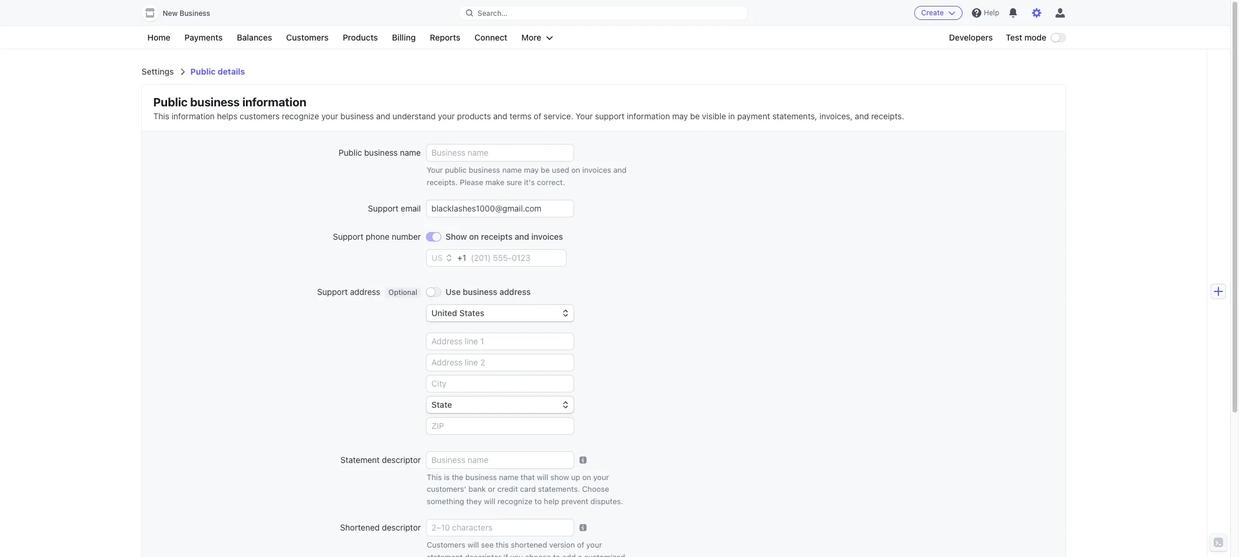 Task type: vqa. For each thing, say whether or not it's contained in the screenshot.
"your"
yes



Task type: locate. For each thing, give the bounding box(es) containing it.
to down version on the bottom left of the page
[[553, 553, 560, 558]]

public business information this information helps customers recognize your business and understand your products and terms of service. your support information may be visible in payment statements, invoices, and receipts.
[[153, 95, 904, 121]]

this is the business name that will show up on your customers' bank or credit card statements. choose something they will recognize to help prevent disputes.
[[427, 473, 623, 507]]

1 horizontal spatial of
[[577, 541, 584, 550]]

0 horizontal spatial your
[[427, 165, 443, 175]]

payments
[[185, 32, 223, 42]]

may left visible at the right
[[672, 111, 688, 121]]

2 vertical spatial support
[[317, 287, 348, 297]]

this down settings
[[153, 111, 169, 121]]

will
[[537, 473, 548, 482], [484, 497, 496, 507], [468, 541, 479, 550]]

invoices inside your public business name may be used on invoices and receipts. please make sure it's correct.
[[582, 165, 611, 175]]

invoices
[[582, 165, 611, 175], [531, 232, 563, 242]]

business up public business name
[[340, 111, 374, 121]]

0 horizontal spatial to
[[535, 497, 542, 507]]

sure
[[507, 178, 522, 187]]

1 vertical spatial be
[[541, 165, 550, 175]]

name inside your public business name may be used on invoices and receipts. please make sure it's correct.
[[502, 165, 522, 175]]

receipts.
[[871, 111, 904, 121], [427, 178, 458, 187]]

this
[[153, 111, 169, 121], [427, 473, 442, 482]]

1 horizontal spatial receipts.
[[871, 111, 904, 121]]

name inside this is the business name that will show up on your customers' bank or credit card statements. choose something they will recognize to help prevent disputes.
[[499, 473, 519, 482]]

2 vertical spatial public
[[339, 148, 362, 158]]

recognize inside this is the business name that will show up on your customers' bank or credit card statements. choose something they will recognize to help prevent disputes.
[[498, 497, 533, 507]]

your inside your public business name may be used on invoices and receipts. please make sure it's correct.
[[427, 165, 443, 175]]

receipts
[[481, 232, 513, 242]]

1 vertical spatial receipts.
[[427, 178, 458, 187]]

0 horizontal spatial public
[[153, 95, 188, 109]]

support for support address
[[317, 287, 348, 297]]

0 horizontal spatial of
[[534, 111, 541, 121]]

and left the understand
[[376, 111, 390, 121]]

descriptor right shortened
[[382, 523, 421, 533]]

1 horizontal spatial recognize
[[498, 497, 533, 507]]

1 vertical spatial name
[[502, 165, 522, 175]]

Support email text field
[[427, 200, 574, 217]]

1 vertical spatial customers
[[427, 541, 465, 550]]

support
[[595, 111, 625, 121]]

payment
[[737, 111, 770, 121]]

to left help
[[535, 497, 542, 507]]

united
[[432, 308, 457, 318]]

statement
[[427, 553, 463, 558]]

products
[[343, 32, 378, 42]]

shortened
[[340, 523, 380, 533]]

business down the understand
[[364, 148, 398, 158]]

to inside customers will see this shortened version of your statement descriptor if you choose to add a customize
[[553, 553, 560, 558]]

your
[[576, 111, 593, 121], [427, 165, 443, 175]]

address up united states dropdown button
[[500, 287, 531, 297]]

name up sure
[[502, 165, 522, 175]]

reports
[[430, 32, 460, 42]]

more button
[[516, 31, 559, 45]]

address
[[350, 287, 380, 297], [500, 287, 531, 297]]

this inside this is the business name that will show up on your customers' bank or credit card statements. choose something they will recognize to help prevent disputes.
[[427, 473, 442, 482]]

1 vertical spatial may
[[524, 165, 539, 175]]

customers
[[286, 32, 329, 42], [427, 541, 465, 550]]

+ 1
[[457, 253, 466, 263]]

0 horizontal spatial address
[[350, 287, 380, 297]]

public for name
[[339, 148, 362, 158]]

developers link
[[943, 31, 999, 45]]

choose
[[525, 553, 551, 558]]

City text field
[[427, 376, 574, 392]]

of
[[534, 111, 541, 121], [577, 541, 584, 550]]

Support phone number telephone field
[[466, 250, 566, 266]]

your left support
[[576, 111, 593, 121]]

2 horizontal spatial on
[[582, 473, 591, 482]]

customers up statement
[[427, 541, 465, 550]]

up
[[571, 473, 580, 482]]

card
[[520, 485, 536, 495]]

business up helps
[[190, 95, 240, 109]]

business up "states"
[[463, 287, 497, 297]]

0 vertical spatial will
[[537, 473, 548, 482]]

on inside your public business name may be used on invoices and receipts. please make sure it's correct.
[[571, 165, 580, 175]]

0 horizontal spatial recognize
[[282, 111, 319, 121]]

email
[[401, 203, 421, 213]]

customers'
[[427, 485, 466, 495]]

notifications image
[[1009, 8, 1018, 18]]

2 horizontal spatial public
[[339, 148, 362, 158]]

this left is
[[427, 473, 442, 482]]

1 horizontal spatial this
[[427, 473, 442, 482]]

statements,
[[772, 111, 817, 121]]

address left optional
[[350, 287, 380, 297]]

0 horizontal spatial information
[[172, 111, 215, 121]]

bank
[[469, 485, 486, 495]]

you
[[510, 553, 523, 558]]

0 horizontal spatial receipts.
[[427, 178, 458, 187]]

0 horizontal spatial be
[[541, 165, 550, 175]]

1 horizontal spatial your
[[576, 111, 593, 121]]

information
[[242, 95, 306, 109], [172, 111, 215, 121], [627, 111, 670, 121]]

information right support
[[627, 111, 670, 121]]

support for support phone number
[[333, 232, 363, 242]]

1 horizontal spatial customers
[[427, 541, 465, 550]]

home link
[[142, 31, 176, 45]]

0 horizontal spatial this
[[153, 111, 169, 121]]

optional
[[389, 288, 417, 297]]

0 vertical spatial of
[[534, 111, 541, 121]]

show
[[446, 232, 467, 242]]

1 horizontal spatial be
[[690, 111, 700, 121]]

and down support
[[613, 165, 627, 175]]

may inside your public business name may be used on invoices and receipts. please make sure it's correct.
[[524, 165, 539, 175]]

receipts. right the invoices,
[[871, 111, 904, 121]]

2 vertical spatial on
[[582, 473, 591, 482]]

your inside this is the business name that will show up on your customers' bank or credit card statements. choose something they will recognize to help prevent disputes.
[[593, 473, 609, 482]]

recognize down credit
[[498, 497, 533, 507]]

1 vertical spatial on
[[469, 232, 479, 242]]

your public business name may be used on invoices and receipts. please make sure it's correct.
[[427, 165, 627, 187]]

public inside public business information this information helps customers recognize your business and understand your products and terms of service. your support information may be visible in payment statements, invoices, and receipts.
[[153, 95, 188, 109]]

is
[[444, 473, 450, 482]]

recognize
[[282, 111, 319, 121], [498, 497, 533, 507]]

that
[[521, 473, 535, 482]]

0 vertical spatial customers
[[286, 32, 329, 42]]

0 vertical spatial be
[[690, 111, 700, 121]]

1 horizontal spatial to
[[553, 553, 560, 558]]

0 vertical spatial receipts.
[[871, 111, 904, 121]]

it's
[[524, 178, 535, 187]]

business
[[190, 95, 240, 109], [340, 111, 374, 121], [364, 148, 398, 158], [469, 165, 500, 175], [463, 287, 497, 297], [465, 473, 497, 482]]

descriptor right statement
[[382, 455, 421, 465]]

1 address from the left
[[350, 287, 380, 297]]

they
[[466, 497, 482, 507]]

something
[[427, 497, 464, 507]]

1 horizontal spatial may
[[672, 111, 688, 121]]

information left helps
[[172, 111, 215, 121]]

be inside your public business name may be used on invoices and receipts. please make sure it's correct.
[[541, 165, 550, 175]]

0 vertical spatial invoices
[[582, 165, 611, 175]]

used
[[552, 165, 569, 175]]

name down the understand
[[400, 148, 421, 158]]

business up bank
[[465, 473, 497, 482]]

1 vertical spatial will
[[484, 497, 496, 507]]

your inside customers will see this shortened version of your statement descriptor if you choose to add a customize
[[586, 541, 602, 550]]

1 vertical spatial descriptor
[[382, 523, 421, 533]]

create
[[921, 8, 944, 17]]

settings link
[[142, 66, 174, 76]]

be up the correct.
[[541, 165, 550, 175]]

test
[[1006, 32, 1022, 42]]

1 horizontal spatial address
[[500, 287, 531, 297]]

on right show
[[469, 232, 479, 242]]

the
[[452, 473, 463, 482]]

1 vertical spatial your
[[427, 165, 443, 175]]

of inside public business information this information helps customers recognize your business and understand your products and terms of service. your support information may be visible in payment statements, invoices, and receipts.
[[534, 111, 541, 121]]

descriptor
[[382, 455, 421, 465], [382, 523, 421, 533], [465, 553, 501, 558]]

0 vertical spatial recognize
[[282, 111, 319, 121]]

and left terms
[[493, 111, 507, 121]]

1 vertical spatial of
[[577, 541, 584, 550]]

0 vertical spatial descriptor
[[382, 455, 421, 465]]

1 vertical spatial to
[[553, 553, 560, 558]]

0 horizontal spatial may
[[524, 165, 539, 175]]

0 vertical spatial to
[[535, 497, 542, 507]]

0 vertical spatial your
[[576, 111, 593, 121]]

receipts. inside your public business name may be used on invoices and receipts. please make sure it's correct.
[[427, 178, 458, 187]]

may up it's
[[524, 165, 539, 175]]

mode
[[1025, 32, 1047, 42]]

1 vertical spatial invoices
[[531, 232, 563, 242]]

0 horizontal spatial will
[[468, 541, 479, 550]]

0 vertical spatial this
[[153, 111, 169, 121]]

1 vertical spatial this
[[427, 473, 442, 482]]

1 horizontal spatial invoices
[[582, 165, 611, 175]]

on right up at bottom left
[[582, 473, 591, 482]]

a
[[578, 553, 582, 558]]

name up credit
[[499, 473, 519, 482]]

be left visible at the right
[[690, 111, 700, 121]]

customers inside customers will see this shortened version of your statement descriptor if you choose to add a customize
[[427, 541, 465, 550]]

will left see
[[468, 541, 479, 550]]

Address line 1 text field
[[427, 333, 574, 350]]

1 horizontal spatial on
[[571, 165, 580, 175]]

will right that on the bottom left
[[537, 473, 548, 482]]

0 vertical spatial support
[[368, 203, 399, 213]]

your left public
[[427, 165, 443, 175]]

1 horizontal spatial will
[[484, 497, 496, 507]]

1 vertical spatial recognize
[[498, 497, 533, 507]]

2 vertical spatial descriptor
[[465, 553, 501, 558]]

and right the invoices,
[[855, 111, 869, 121]]

of up a
[[577, 541, 584, 550]]

1
[[463, 253, 466, 263]]

customers link
[[280, 31, 335, 45]]

1 vertical spatial public
[[153, 95, 188, 109]]

invoices up support phone number telephone field
[[531, 232, 563, 242]]

customers left products at the left top of page
[[286, 32, 329, 42]]

business up make
[[469, 165, 500, 175]]

name
[[400, 148, 421, 158], [502, 165, 522, 175], [499, 473, 519, 482]]

1 horizontal spatial information
[[242, 95, 306, 109]]

2 vertical spatial name
[[499, 473, 519, 482]]

information up customers
[[242, 95, 306, 109]]

prevent
[[561, 497, 588, 507]]

of right terms
[[534, 111, 541, 121]]

receipts. down public
[[427, 178, 458, 187]]

to inside this is the business name that will show up on your customers' bank or credit card statements. choose something they will recognize to help prevent disputes.
[[535, 497, 542, 507]]

0 vertical spatial on
[[571, 165, 580, 175]]

on right used
[[571, 165, 580, 175]]

1 vertical spatial support
[[333, 232, 363, 242]]

recognize right customers
[[282, 111, 319, 121]]

descriptor down see
[[465, 553, 501, 558]]

0 horizontal spatial invoices
[[531, 232, 563, 242]]

statement
[[340, 455, 380, 465]]

1 horizontal spatial public
[[190, 66, 216, 76]]

0 vertical spatial may
[[672, 111, 688, 121]]

invoices right used
[[582, 165, 611, 175]]

customers for customers will see this shortened version of your statement descriptor if you choose to add a customize
[[427, 541, 465, 550]]

2 vertical spatial will
[[468, 541, 479, 550]]

understand
[[393, 111, 436, 121]]

ZIP text field
[[427, 418, 574, 435]]

will down or
[[484, 497, 496, 507]]

public
[[190, 66, 216, 76], [153, 95, 188, 109], [339, 148, 362, 158]]

0 horizontal spatial customers
[[286, 32, 329, 42]]



Task type: describe. For each thing, give the bounding box(es) containing it.
more
[[522, 32, 541, 42]]

help
[[544, 497, 559, 507]]

public business name
[[339, 148, 421, 158]]

Shortened descriptor text field
[[427, 520, 574, 537]]

balances link
[[231, 31, 278, 45]]

public details
[[190, 66, 245, 76]]

statements.
[[538, 485, 580, 495]]

billing
[[392, 32, 416, 42]]

terms
[[510, 111, 532, 121]]

new
[[163, 9, 178, 18]]

2 horizontal spatial information
[[627, 111, 670, 121]]

see
[[481, 541, 494, 550]]

business inside this is the business name that will show up on your customers' bank or credit card statements. choose something they will recognize to help prevent disputes.
[[465, 473, 497, 482]]

helps
[[217, 111, 238, 121]]

visible
[[702, 111, 726, 121]]

Public business name text field
[[427, 145, 574, 161]]

public for information
[[153, 95, 188, 109]]

details
[[218, 66, 245, 76]]

support email
[[368, 203, 421, 213]]

billing link
[[386, 31, 422, 45]]

connect
[[475, 32, 507, 42]]

0 vertical spatial name
[[400, 148, 421, 158]]

and up support phone number telephone field
[[515, 232, 529, 242]]

this inside public business information this information helps customers recognize your business and understand your products and terms of service. your support information may be visible in payment statements, invoices, and receipts.
[[153, 111, 169, 121]]

support address
[[317, 287, 380, 297]]

recognize inside public business information this information helps customers recognize your business and understand your products and terms of service. your support information may be visible in payment statements, invoices, and receipts.
[[282, 111, 319, 121]]

support phone number
[[333, 232, 421, 242]]

shortened
[[511, 541, 547, 550]]

search…
[[478, 9, 508, 17]]

your inside public business information this information helps customers recognize your business and understand your products and terms of service. your support information may be visible in payment statements, invoices, and receipts.
[[576, 111, 593, 121]]

on inside this is the business name that will show up on your customers' bank or credit card statements. choose something they will recognize to help prevent disputes.
[[582, 473, 591, 482]]

settings
[[142, 66, 174, 76]]

Address line 2 text field
[[427, 355, 574, 371]]

united states button
[[427, 305, 574, 322]]

use
[[446, 287, 461, 297]]

developers
[[949, 32, 993, 42]]

receipts. inside public business information this information helps customers recognize your business and understand your products and terms of service. your support information may be visible in payment statements, invoices, and receipts.
[[871, 111, 904, 121]]

number
[[392, 232, 421, 242]]

new business button
[[142, 5, 222, 21]]

of inside customers will see this shortened version of your statement descriptor if you choose to add a customize
[[577, 541, 584, 550]]

united states
[[432, 308, 484, 318]]

make
[[485, 178, 505, 187]]

choose
[[582, 485, 609, 495]]

balances
[[237, 32, 272, 42]]

states
[[459, 308, 484, 318]]

statement descriptor
[[340, 455, 421, 465]]

create button
[[914, 6, 963, 20]]

descriptor for statement descriptor
[[382, 455, 421, 465]]

help
[[984, 8, 999, 17]]

invoices,
[[820, 111, 853, 121]]

this
[[496, 541, 509, 550]]

public
[[445, 165, 467, 175]]

2 address from the left
[[500, 287, 531, 297]]

or
[[488, 485, 495, 495]]

customers
[[240, 111, 280, 121]]

disputes.
[[591, 497, 623, 507]]

if
[[503, 553, 508, 558]]

shortened descriptor
[[340, 523, 421, 533]]

2 horizontal spatial will
[[537, 473, 548, 482]]

descriptor for shortened descriptor
[[382, 523, 421, 533]]

home
[[147, 32, 170, 42]]

test mode
[[1006, 32, 1047, 42]]

show on receipts and invoices
[[446, 232, 563, 242]]

use business address
[[446, 287, 531, 297]]

products
[[457, 111, 491, 121]]

will inside customers will see this shortened version of your statement descriptor if you choose to add a customize
[[468, 541, 479, 550]]

Statement descriptor text field
[[427, 452, 574, 469]]

Search… text field
[[459, 6, 748, 20]]

customers for customers
[[286, 32, 329, 42]]

help button
[[968, 4, 1004, 22]]

Search… search field
[[459, 6, 748, 20]]

+
[[457, 253, 463, 263]]

correct.
[[537, 178, 565, 187]]

0 vertical spatial public
[[190, 66, 216, 76]]

phone
[[366, 232, 390, 242]]

may inside public business information this information helps customers recognize your business and understand your products and terms of service. your support information may be visible in payment statements, invoices, and receipts.
[[672, 111, 688, 121]]

be inside public business information this information helps customers recognize your business and understand your products and terms of service. your support information may be visible in payment statements, invoices, and receipts.
[[690, 111, 700, 121]]

show
[[551, 473, 569, 482]]

new business
[[163, 9, 210, 18]]

business inside your public business name may be used on invoices and receipts. please make sure it's correct.
[[469, 165, 500, 175]]

business
[[180, 9, 210, 18]]

descriptor inside customers will see this shortened version of your statement descriptor if you choose to add a customize
[[465, 553, 501, 558]]

service.
[[544, 111, 573, 121]]

add
[[562, 553, 576, 558]]

version
[[549, 541, 575, 550]]

customers will see this shortened version of your statement descriptor if you choose to add a customize
[[427, 541, 625, 558]]

products link
[[337, 31, 384, 45]]

and inside your public business name may be used on invoices and receipts. please make sure it's correct.
[[613, 165, 627, 175]]

payments link
[[179, 31, 229, 45]]

reports link
[[424, 31, 466, 45]]

please
[[460, 178, 483, 187]]

connect link
[[469, 31, 513, 45]]

0 horizontal spatial on
[[469, 232, 479, 242]]

support for support email
[[368, 203, 399, 213]]



